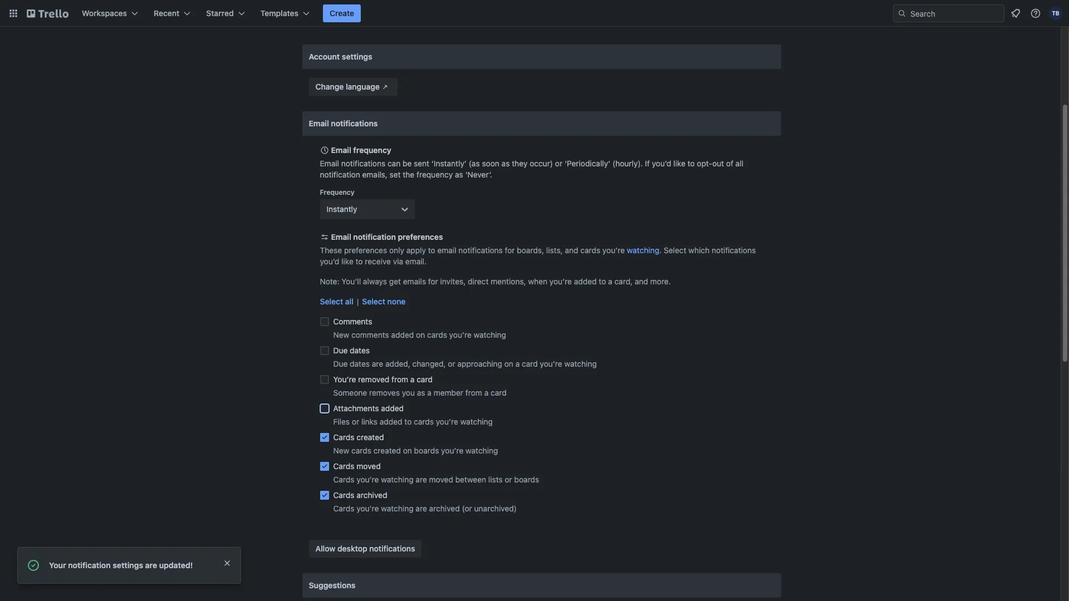 Task type: vqa. For each thing, say whether or not it's contained in the screenshot.


Task type: describe. For each thing, give the bounding box(es) containing it.
starred
[[206, 8, 234, 18]]

occur)
[[530, 159, 553, 168]]

1 vertical spatial and
[[635, 277, 648, 286]]

between
[[455, 475, 486, 485]]

attachments added
[[333, 404, 404, 413]]

mentions,
[[491, 277, 526, 286]]

'never'.
[[465, 170, 492, 179]]

you're
[[333, 375, 356, 384]]

your
[[49, 561, 66, 570]]

change
[[316, 82, 344, 91]]

all inside email notifications can be sent 'instantly' (as soon as they occur) or 'periodically' (hourly). if you'd like to opt-out of all notification emails, set the frequency as 'never'.
[[736, 159, 744, 168]]

set
[[390, 170, 401, 179]]

notifications up direct
[[459, 246, 503, 255]]

only
[[389, 246, 404, 255]]

to left card,
[[599, 277, 606, 286]]

email for email notifications can be sent 'instantly' (as soon as they occur) or 'periodically' (hourly). if you'd like to opt-out of all notification emails, set the frequency as 'never'.
[[320, 159, 339, 168]]

opt-
[[697, 159, 713, 168]]

new comments added on cards you're watching
[[333, 330, 506, 340]]

'periodically'
[[565, 159, 611, 168]]

(or
[[462, 504, 472, 514]]

you
[[402, 388, 415, 398]]

language
[[346, 82, 380, 91]]

notifications right desktop
[[369, 544, 415, 554]]

someone
[[333, 388, 367, 398]]

1 vertical spatial from
[[466, 388, 482, 398]]

new for new cards created on boards you're watching
[[333, 446, 349, 456]]

select inside . select which notifications you'd like to receive via email.
[[664, 246, 687, 255]]

member
[[434, 388, 463, 398]]

files or links added to cards you're watching
[[333, 417, 493, 427]]

invites,
[[440, 277, 466, 286]]

(hourly).
[[613, 159, 643, 168]]

to left email
[[428, 246, 435, 255]]

a left "member"
[[427, 388, 432, 398]]

of
[[726, 159, 734, 168]]

lists,
[[546, 246, 563, 255]]

0 vertical spatial from
[[392, 375, 408, 384]]

frequency inside email notifications can be sent 'instantly' (as soon as they occur) or 'periodically' (hourly). if you'd like to opt-out of all notification emails, set the frequency as 'never'.
[[417, 170, 453, 179]]

apply
[[406, 246, 426, 255]]

soon
[[482, 159, 500, 168]]

always
[[363, 277, 387, 286]]

due dates
[[333, 346, 370, 355]]

added,
[[385, 359, 410, 369]]

1 vertical spatial as
[[455, 170, 463, 179]]

back to home image
[[27, 4, 69, 22]]

direct
[[468, 277, 489, 286]]

notifications inside . select which notifications you'd like to receive via email.
[[712, 246, 756, 255]]

are for archived
[[416, 504, 427, 514]]

lists
[[488, 475, 503, 485]]

starred button
[[200, 4, 252, 22]]

comments
[[333, 317, 372, 326]]

1 vertical spatial card
[[417, 375, 433, 384]]

select none button
[[362, 296, 406, 307]]

boards,
[[517, 246, 544, 255]]

(as
[[469, 159, 480, 168]]

email notifications can be sent 'instantly' (as soon as they occur) or 'periodically' (hourly). if you'd like to opt-out of all notification emails, set the frequency as 'never'.
[[320, 159, 744, 179]]

these preferences only apply to email notifications for boards, lists, and cards you're watching
[[320, 246, 660, 255]]

a left card,
[[608, 277, 613, 286]]

open information menu image
[[1030, 8, 1042, 19]]

. select which notifications you'd like to receive via email.
[[320, 246, 756, 266]]

cards right lists,
[[581, 246, 601, 255]]

on for cards
[[416, 330, 425, 340]]

cards down cards created at bottom
[[351, 446, 371, 456]]

via
[[393, 257, 403, 266]]

email notification preferences
[[331, 232, 443, 242]]

approaching
[[458, 359, 502, 369]]

added up added,
[[391, 330, 414, 340]]

someone removes you as a member from a card
[[333, 388, 507, 398]]

2 horizontal spatial card
[[522, 359, 538, 369]]

you'll
[[342, 277, 361, 286]]

or down attachments
[[352, 417, 359, 427]]

files
[[333, 417, 350, 427]]

notification for email notification preferences
[[353, 232, 396, 242]]

tyler black (tylerblack440) image
[[1049, 7, 1063, 20]]

0 horizontal spatial settings
[[113, 561, 143, 570]]

notification for your notification settings are updated!
[[68, 561, 111, 570]]

Search field
[[907, 5, 1004, 22]]

allow desktop notifications link
[[309, 540, 422, 558]]

search image
[[898, 9, 907, 18]]

cards created
[[333, 433, 384, 442]]

1 vertical spatial for
[[428, 277, 438, 286]]

0 horizontal spatial all
[[345, 297, 354, 306]]

0 vertical spatial for
[[505, 246, 515, 255]]

create button
[[323, 4, 361, 22]]

account settings
[[309, 52, 372, 61]]

on for boards
[[403, 446, 412, 456]]

added down removes in the left of the page
[[381, 404, 404, 413]]

1 horizontal spatial archived
[[429, 504, 460, 514]]

if
[[645, 159, 650, 168]]

email
[[437, 246, 457, 255]]

email notifications
[[309, 119, 378, 128]]

removes
[[369, 388, 400, 398]]

your notification settings are updated!
[[49, 561, 193, 570]]

due for due dates
[[333, 346, 348, 355]]

email for email notifications
[[309, 119, 329, 128]]

which
[[689, 246, 710, 255]]

cards for cards moved
[[333, 462, 355, 471]]

cards archived
[[333, 491, 387, 500]]

desktop
[[338, 544, 367, 554]]

watching link
[[627, 246, 660, 255]]

2 vertical spatial as
[[417, 388, 425, 398]]

workspaces button
[[75, 4, 145, 22]]

note:
[[320, 277, 340, 286]]

you'd inside . select which notifications you'd like to receive via email.
[[320, 257, 339, 266]]

updated!
[[159, 561, 193, 570]]

sent
[[414, 159, 429, 168]]

instantly
[[327, 204, 357, 214]]



Task type: locate. For each thing, give the bounding box(es) containing it.
1 horizontal spatial frequency
[[417, 170, 453, 179]]

1 vertical spatial due
[[333, 359, 348, 369]]

due dates are added, changed, or approaching on a card you're watching
[[333, 359, 597, 369]]

4 cards from the top
[[333, 491, 355, 500]]

2 new from the top
[[333, 446, 349, 456]]

1 vertical spatial dates
[[350, 359, 370, 369]]

recent
[[154, 8, 180, 18]]

preferences up apply
[[398, 232, 443, 242]]

|
[[357, 297, 359, 306]]

0 horizontal spatial frequency
[[353, 145, 391, 155]]

or right occur)
[[555, 159, 563, 168]]

all left |
[[345, 297, 354, 306]]

0 vertical spatial as
[[502, 159, 510, 168]]

get
[[389, 277, 401, 286]]

on
[[416, 330, 425, 340], [505, 359, 514, 369], [403, 446, 412, 456]]

1 vertical spatial archived
[[429, 504, 460, 514]]

0 vertical spatial notification
[[320, 170, 360, 179]]

to left opt-
[[688, 159, 695, 168]]

1 horizontal spatial all
[[736, 159, 744, 168]]

cards for cards archived
[[333, 491, 355, 500]]

templates button
[[254, 4, 316, 22]]

0 horizontal spatial select
[[320, 297, 343, 306]]

from down added,
[[392, 375, 408, 384]]

1 horizontal spatial as
[[455, 170, 463, 179]]

1 vertical spatial boards
[[514, 475, 539, 485]]

as down 'instantly'
[[455, 170, 463, 179]]

cards for cards you're watching are moved between lists or boards
[[333, 475, 355, 485]]

more.
[[650, 277, 671, 286]]

email frequency
[[331, 145, 391, 155]]

or right lists at the left bottom of page
[[505, 475, 512, 485]]

preferences
[[398, 232, 443, 242], [344, 246, 387, 255]]

1 vertical spatial on
[[505, 359, 514, 369]]

as left they
[[502, 159, 510, 168]]

0 horizontal spatial moved
[[357, 462, 381, 471]]

like down these
[[342, 257, 354, 266]]

0 vertical spatial dates
[[350, 346, 370, 355]]

a up you
[[410, 375, 415, 384]]

notification up frequency
[[320, 170, 360, 179]]

0 vertical spatial and
[[565, 246, 578, 255]]

cards you're watching are archived (or unarchived)
[[333, 504, 517, 514]]

moved up the cards archived at the left bottom of page
[[357, 462, 381, 471]]

0 horizontal spatial like
[[342, 257, 354, 266]]

1 vertical spatial frequency
[[417, 170, 453, 179]]

are left updated!
[[145, 561, 157, 570]]

on down files or links added to cards you're watching
[[403, 446, 412, 456]]

unarchived)
[[474, 504, 517, 514]]

as
[[502, 159, 510, 168], [455, 170, 463, 179], [417, 388, 425, 398]]

0 notifications image
[[1009, 7, 1023, 20]]

emails
[[403, 277, 426, 286]]

are
[[372, 359, 383, 369], [416, 475, 427, 485], [416, 504, 427, 514], [145, 561, 157, 570]]

you'd
[[652, 159, 672, 168], [320, 257, 339, 266]]

1 new from the top
[[333, 330, 349, 340]]

1 horizontal spatial card
[[491, 388, 507, 398]]

1 dates from the top
[[350, 346, 370, 355]]

you're
[[603, 246, 625, 255], [550, 277, 572, 286], [449, 330, 472, 340], [540, 359, 562, 369], [436, 417, 458, 427], [441, 446, 464, 456], [357, 475, 379, 485], [357, 504, 379, 514]]

0 vertical spatial new
[[333, 330, 349, 340]]

select right |
[[362, 297, 385, 306]]

1 horizontal spatial boards
[[514, 475, 539, 485]]

recent button
[[147, 4, 197, 22]]

0 vertical spatial all
[[736, 159, 744, 168]]

cards you're watching are moved between lists or boards
[[333, 475, 539, 485]]

1 horizontal spatial from
[[466, 388, 482, 398]]

2 due from the top
[[333, 359, 348, 369]]

email.
[[405, 257, 427, 266]]

primary element
[[0, 0, 1069, 27]]

notification right your
[[68, 561, 111, 570]]

0 horizontal spatial archived
[[357, 491, 387, 500]]

notification
[[320, 170, 360, 179], [353, 232, 396, 242], [68, 561, 111, 570]]

email down email notifications
[[331, 145, 351, 155]]

links
[[361, 417, 378, 427]]

1 horizontal spatial settings
[[342, 52, 372, 61]]

frequency
[[353, 145, 391, 155], [417, 170, 453, 179]]

attachments
[[333, 404, 379, 413]]

emails,
[[362, 170, 388, 179]]

cards for cards created
[[333, 433, 355, 442]]

all right of
[[736, 159, 744, 168]]

'instantly'
[[432, 159, 467, 168]]

2 horizontal spatial select
[[664, 246, 687, 255]]

1 vertical spatial created
[[374, 446, 401, 456]]

1 vertical spatial notification
[[353, 232, 396, 242]]

0 horizontal spatial for
[[428, 277, 438, 286]]

cards moved
[[333, 462, 381, 471]]

to down you
[[405, 417, 412, 427]]

.
[[660, 246, 662, 255]]

allow desktop notifications
[[316, 544, 415, 554]]

the
[[403, 170, 415, 179]]

notifications up email frequency
[[331, 119, 378, 128]]

0 vertical spatial card
[[522, 359, 538, 369]]

email up these
[[331, 232, 351, 242]]

create
[[330, 8, 354, 18]]

0 horizontal spatial as
[[417, 388, 425, 398]]

new down comments
[[333, 330, 349, 340]]

you're removed from a card
[[333, 375, 433, 384]]

you'd down these
[[320, 257, 339, 266]]

1 horizontal spatial for
[[505, 246, 515, 255]]

0 vertical spatial archived
[[357, 491, 387, 500]]

cards down someone removes you as a member from a card
[[414, 417, 434, 427]]

0 vertical spatial created
[[357, 433, 384, 442]]

1 vertical spatial moved
[[429, 475, 453, 485]]

account
[[309, 52, 340, 61]]

or right changed,
[[448, 359, 455, 369]]

2 vertical spatial card
[[491, 388, 507, 398]]

1 horizontal spatial on
[[416, 330, 425, 340]]

on up changed,
[[416, 330, 425, 340]]

dates down the comments
[[350, 346, 370, 355]]

1 due from the top
[[333, 346, 348, 355]]

added right links
[[380, 417, 402, 427]]

moved left between
[[429, 475, 453, 485]]

can
[[388, 159, 401, 168]]

for right emails
[[428, 277, 438, 286]]

created down cards created at bottom
[[374, 446, 401, 456]]

frequency down sent
[[417, 170, 453, 179]]

and right lists,
[[565, 246, 578, 255]]

new for new comments added on cards you're watching
[[333, 330, 349, 340]]

0 vertical spatial settings
[[342, 52, 372, 61]]

to
[[688, 159, 695, 168], [428, 246, 435, 255], [356, 257, 363, 266], [599, 277, 606, 286], [405, 417, 412, 427]]

sm image
[[380, 81, 391, 92]]

0 vertical spatial frequency
[[353, 145, 391, 155]]

0 vertical spatial like
[[674, 159, 686, 168]]

like inside email notifications can be sent 'instantly' (as soon as they occur) or 'periodically' (hourly). if you'd like to opt-out of all notification emails, set the frequency as 'never'.
[[674, 159, 686, 168]]

select all | select none
[[320, 297, 406, 306]]

none
[[387, 297, 406, 306]]

or
[[555, 159, 563, 168], [448, 359, 455, 369], [352, 417, 359, 427], [505, 475, 512, 485]]

card up someone removes you as a member from a card
[[417, 375, 433, 384]]

notifications right the which
[[712, 246, 756, 255]]

these
[[320, 246, 342, 255]]

card right approaching
[[522, 359, 538, 369]]

note: you'll always get emails for invites, direct mentions, when you're added to a card, and more.
[[320, 277, 671, 286]]

email for email frequency
[[331, 145, 351, 155]]

card down approaching
[[491, 388, 507, 398]]

select
[[664, 246, 687, 255], [320, 297, 343, 306], [362, 297, 385, 306]]

0 vertical spatial you'd
[[652, 159, 672, 168]]

card
[[522, 359, 538, 369], [417, 375, 433, 384], [491, 388, 507, 398]]

boards up cards you're watching are moved between lists or boards
[[414, 446, 439, 456]]

are down cards you're watching are moved between lists or boards
[[416, 504, 427, 514]]

0 vertical spatial boards
[[414, 446, 439, 456]]

removed
[[358, 375, 389, 384]]

dismiss flag image
[[223, 559, 232, 568]]

and
[[565, 246, 578, 255], [635, 277, 648, 286]]

templates
[[260, 8, 299, 18]]

1 vertical spatial like
[[342, 257, 354, 266]]

1 cards from the top
[[333, 433, 355, 442]]

new
[[333, 330, 349, 340], [333, 446, 349, 456]]

0 vertical spatial due
[[333, 346, 348, 355]]

email inside email notifications can be sent 'instantly' (as soon as they occur) or 'periodically' (hourly). if you'd like to opt-out of all notification emails, set the frequency as 'never'.
[[320, 159, 339, 168]]

out
[[712, 159, 724, 168]]

0 horizontal spatial preferences
[[344, 246, 387, 255]]

preferences up receive at the top of the page
[[344, 246, 387, 255]]

change language
[[316, 82, 380, 91]]

added left card,
[[574, 277, 597, 286]]

settings up language in the left top of the page
[[342, 52, 372, 61]]

are for moved
[[416, 475, 427, 485]]

created
[[357, 433, 384, 442], [374, 446, 401, 456]]

select down 'note:'
[[320, 297, 343, 306]]

boards right lists at the left bottom of page
[[514, 475, 539, 485]]

0 horizontal spatial on
[[403, 446, 412, 456]]

dates down "due dates"
[[350, 359, 370, 369]]

2 horizontal spatial as
[[502, 159, 510, 168]]

a right approaching
[[516, 359, 520, 369]]

comments
[[351, 330, 389, 340]]

card,
[[615, 277, 633, 286]]

frequency
[[320, 188, 355, 197]]

notifications
[[331, 119, 378, 128], [341, 159, 386, 168], [459, 246, 503, 255], [712, 246, 756, 255], [369, 544, 415, 554]]

0 horizontal spatial you'd
[[320, 257, 339, 266]]

new down cards created at bottom
[[333, 446, 349, 456]]

select right .
[[664, 246, 687, 255]]

settings left updated!
[[113, 561, 143, 570]]

1 horizontal spatial you'd
[[652, 159, 672, 168]]

notifications inside email notifications can be sent 'instantly' (as soon as they occur) or 'periodically' (hourly). if you'd like to opt-out of all notification emails, set the frequency as 'never'.
[[341, 159, 386, 168]]

2 dates from the top
[[350, 359, 370, 369]]

archived left (or
[[429, 504, 460, 514]]

and right card,
[[635, 277, 648, 286]]

like inside . select which notifications you'd like to receive via email.
[[342, 257, 354, 266]]

0 horizontal spatial and
[[565, 246, 578, 255]]

dates for due dates
[[350, 346, 370, 355]]

0 horizontal spatial from
[[392, 375, 408, 384]]

are for updated!
[[145, 561, 157, 570]]

2 vertical spatial notification
[[68, 561, 111, 570]]

a down approaching
[[484, 388, 489, 398]]

0 horizontal spatial boards
[[414, 446, 439, 456]]

select all button
[[320, 296, 354, 307]]

1 horizontal spatial like
[[674, 159, 686, 168]]

1 vertical spatial you'd
[[320, 257, 339, 266]]

added
[[574, 277, 597, 286], [391, 330, 414, 340], [381, 404, 404, 413], [380, 417, 402, 427]]

email
[[309, 119, 329, 128], [331, 145, 351, 155], [320, 159, 339, 168], [331, 232, 351, 242]]

receive
[[365, 257, 391, 266]]

or inside email notifications can be sent 'instantly' (as soon as they occur) or 'periodically' (hourly). if you'd like to opt-out of all notification emails, set the frequency as 'never'.
[[555, 159, 563, 168]]

cards
[[581, 246, 601, 255], [427, 330, 447, 340], [414, 417, 434, 427], [351, 446, 371, 456]]

1 vertical spatial all
[[345, 297, 354, 306]]

email for email notification preferences
[[331, 232, 351, 242]]

notification up receive at the top of the page
[[353, 232, 396, 242]]

you'd right if
[[652, 159, 672, 168]]

dates for due dates are added, changed, or approaching on a card you're watching
[[350, 359, 370, 369]]

cards for cards you're watching are archived (or unarchived)
[[333, 504, 355, 514]]

1 vertical spatial settings
[[113, 561, 143, 570]]

be
[[403, 159, 412, 168]]

from
[[392, 375, 408, 384], [466, 388, 482, 398]]

1 vertical spatial preferences
[[344, 246, 387, 255]]

2 vertical spatial on
[[403, 446, 412, 456]]

2 horizontal spatial on
[[505, 359, 514, 369]]

0 horizontal spatial card
[[417, 375, 433, 384]]

0 vertical spatial on
[[416, 330, 425, 340]]

to left receive at the top of the page
[[356, 257, 363, 266]]

like
[[674, 159, 686, 168], [342, 257, 354, 266]]

change language link
[[309, 78, 398, 96]]

0 vertical spatial preferences
[[398, 232, 443, 242]]

1 horizontal spatial select
[[362, 297, 385, 306]]

cards up changed,
[[427, 330, 447, 340]]

created down links
[[357, 433, 384, 442]]

notifications down email frequency
[[341, 159, 386, 168]]

frequency up emails,
[[353, 145, 391, 155]]

you'd inside email notifications can be sent 'instantly' (as soon as they occur) or 'periodically' (hourly). if you'd like to opt-out of all notification emails, set the frequency as 'never'.
[[652, 159, 672, 168]]

1 horizontal spatial preferences
[[398, 232, 443, 242]]

archived down cards moved
[[357, 491, 387, 500]]

on right approaching
[[505, 359, 514, 369]]

due for due dates are added, changed, or approaching on a card you're watching
[[333, 359, 348, 369]]

email up frequency
[[320, 159, 339, 168]]

from right "member"
[[466, 388, 482, 398]]

boards
[[414, 446, 439, 456], [514, 475, 539, 485]]

changed,
[[412, 359, 446, 369]]

to inside email notifications can be sent 'instantly' (as soon as they occur) or 'periodically' (hourly). if you'd like to opt-out of all notification emails, set the frequency as 'never'.
[[688, 159, 695, 168]]

dates
[[350, 346, 370, 355], [350, 359, 370, 369]]

are up removed
[[372, 359, 383, 369]]

1 horizontal spatial moved
[[429, 475, 453, 485]]

like left opt-
[[674, 159, 686, 168]]

5 cards from the top
[[333, 504, 355, 514]]

workspaces
[[82, 8, 127, 18]]

new cards created on boards you're watching
[[333, 446, 498, 456]]

0 vertical spatial moved
[[357, 462, 381, 471]]

email down change on the top
[[309, 119, 329, 128]]

to inside . select which notifications you'd like to receive via email.
[[356, 257, 363, 266]]

3 cards from the top
[[333, 475, 355, 485]]

suggestions
[[309, 581, 356, 590]]

for left boards,
[[505, 246, 515, 255]]

1 horizontal spatial and
[[635, 277, 648, 286]]

notification inside email notifications can be sent 'instantly' (as soon as they occur) or 'periodically' (hourly). if you'd like to opt-out of all notification emails, set the frequency as 'never'.
[[320, 170, 360, 179]]

1 vertical spatial new
[[333, 446, 349, 456]]

2 cards from the top
[[333, 462, 355, 471]]

are up cards you're watching are archived (or unarchived)
[[416, 475, 427, 485]]

as right you
[[417, 388, 425, 398]]



